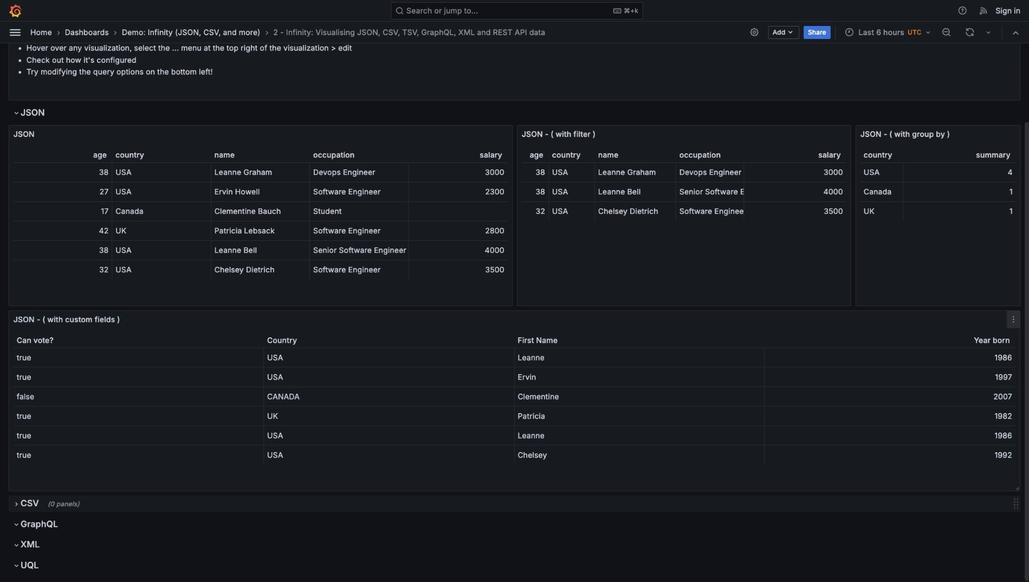 Task type: locate. For each thing, give the bounding box(es) containing it.
news image
[[980, 6, 989, 16]]

refresh dashboard image
[[966, 27, 976, 37]]

row
[[13, 163, 508, 183], [522, 163, 847, 183], [861, 163, 1017, 183], [13, 183, 508, 202], [522, 183, 847, 202], [861, 183, 1017, 202], [13, 202, 508, 222], [522, 202, 847, 222], [861, 202, 1017, 222], [13, 222, 508, 241], [13, 241, 508, 261], [13, 261, 508, 280], [13, 349, 1016, 368], [13, 368, 1016, 388], [13, 388, 1016, 407], [13, 407, 1016, 427], [13, 427, 1016, 446], [13, 446, 1016, 466]]

zoom out time range image
[[942, 27, 952, 37]]

auto refresh turned off. choose refresh time interval image
[[985, 28, 993, 37]]

row options image
[[92, 501, 100, 509]]

menu for panel with title json - ( with custom fields ) image
[[1010, 316, 1019, 324]]

cell
[[13, 163, 112, 182], [112, 163, 211, 182], [211, 163, 310, 182], [310, 163, 409, 182], [409, 163, 508, 182], [522, 163, 549, 182], [549, 163, 595, 182], [595, 163, 677, 182], [677, 163, 744, 182], [744, 163, 847, 182], [861, 163, 904, 182], [904, 163, 1017, 182], [13, 183, 112, 202], [112, 183, 211, 202], [211, 183, 310, 202], [310, 183, 409, 202], [409, 183, 508, 202], [522, 183, 549, 202], [549, 183, 595, 202], [595, 183, 677, 202], [677, 183, 744, 202], [744, 183, 847, 202], [861, 183, 904, 202], [904, 183, 1017, 202], [13, 202, 112, 221], [112, 202, 211, 221], [211, 202, 310, 221], [310, 202, 409, 221], [409, 202, 508, 221], [522, 202, 549, 221], [549, 202, 595, 221], [595, 202, 677, 221], [677, 202, 744, 221], [744, 202, 847, 221], [861, 202, 904, 221], [904, 202, 1017, 221], [13, 222, 112, 241], [112, 222, 211, 241], [211, 222, 310, 241], [310, 222, 409, 241], [409, 222, 508, 241], [13, 241, 112, 260], [112, 241, 211, 260], [211, 241, 310, 260], [310, 241, 409, 260], [409, 241, 508, 260], [13, 261, 112, 280], [112, 261, 211, 280], [211, 261, 310, 280], [310, 261, 409, 280], [409, 261, 508, 280], [13, 349, 264, 368], [264, 349, 515, 368], [515, 349, 766, 368], [766, 349, 1016, 368], [13, 368, 264, 387], [264, 368, 515, 387], [515, 368, 766, 387], [766, 368, 1016, 387], [13, 388, 264, 407], [264, 388, 515, 407], [515, 388, 766, 407], [766, 388, 1016, 407], [13, 407, 264, 426], [264, 407, 515, 426], [515, 407, 766, 426], [766, 407, 1016, 426], [13, 427, 264, 446], [264, 427, 515, 446], [515, 427, 766, 446], [766, 427, 1016, 446], [13, 446, 264, 465], [264, 446, 515, 465], [515, 446, 766, 465], [766, 446, 1016, 465]]

table header row
[[13, 148, 508, 163], [522, 148, 847, 163], [861, 148, 1017, 163], [13, 333, 1016, 348]]



Task type: describe. For each thing, give the bounding box(es) containing it.
dashboard settings image
[[750, 27, 760, 37]]

delete row image
[[112, 501, 121, 509]]

open menu image
[[9, 26, 22, 39]]

grafana image
[[9, 4, 22, 17]]

help image
[[958, 6, 968, 16]]



Task type: vqa. For each thing, say whether or not it's contained in the screenshot.
"Delete Row" icon
yes



